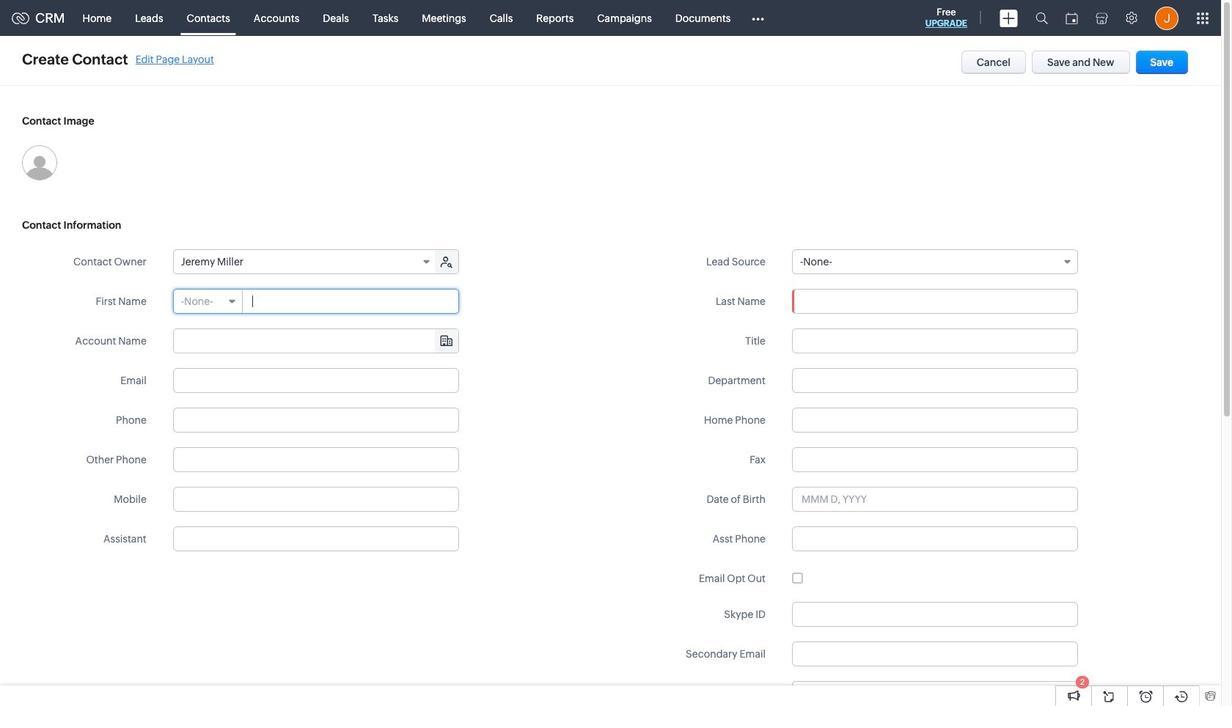 Task type: vqa. For each thing, say whether or not it's contained in the screenshot.
'Create Menu' "IMAGE" at the right top of the page
yes



Task type: locate. For each thing, give the bounding box(es) containing it.
None text field
[[243, 290, 458, 313], [173, 487, 459, 512], [792, 602, 1078, 627], [812, 682, 1078, 706], [243, 290, 458, 313], [173, 487, 459, 512], [792, 602, 1078, 627], [812, 682, 1078, 706]]

None field
[[174, 250, 436, 274], [174, 290, 243, 313], [174, 329, 458, 353], [174, 250, 436, 274], [174, 290, 243, 313], [174, 329, 458, 353]]

profile image
[[1155, 6, 1179, 30]]

None text field
[[792, 289, 1078, 314], [792, 329, 1078, 354], [174, 329, 458, 353], [173, 368, 459, 393], [792, 368, 1078, 393], [173, 408, 459, 433], [792, 408, 1078, 433], [173, 447, 459, 472], [792, 447, 1078, 472], [173, 527, 459, 552], [792, 527, 1078, 552], [792, 642, 1078, 667], [792, 289, 1078, 314], [792, 329, 1078, 354], [174, 329, 458, 353], [173, 368, 459, 393], [792, 368, 1078, 393], [173, 408, 459, 433], [792, 408, 1078, 433], [173, 447, 459, 472], [792, 447, 1078, 472], [173, 527, 459, 552], [792, 527, 1078, 552], [792, 642, 1078, 667]]

create menu image
[[1000, 9, 1018, 27]]

search image
[[1036, 12, 1048, 24]]



Task type: describe. For each thing, give the bounding box(es) containing it.
profile element
[[1147, 0, 1188, 36]]

search element
[[1027, 0, 1057, 36]]

MMM D, YYYY text field
[[792, 487, 1078, 512]]

create menu element
[[991, 0, 1027, 36]]

Other Modules field
[[743, 6, 774, 30]]

image image
[[22, 145, 57, 180]]

logo image
[[12, 12, 29, 24]]

calendar image
[[1066, 12, 1078, 24]]



